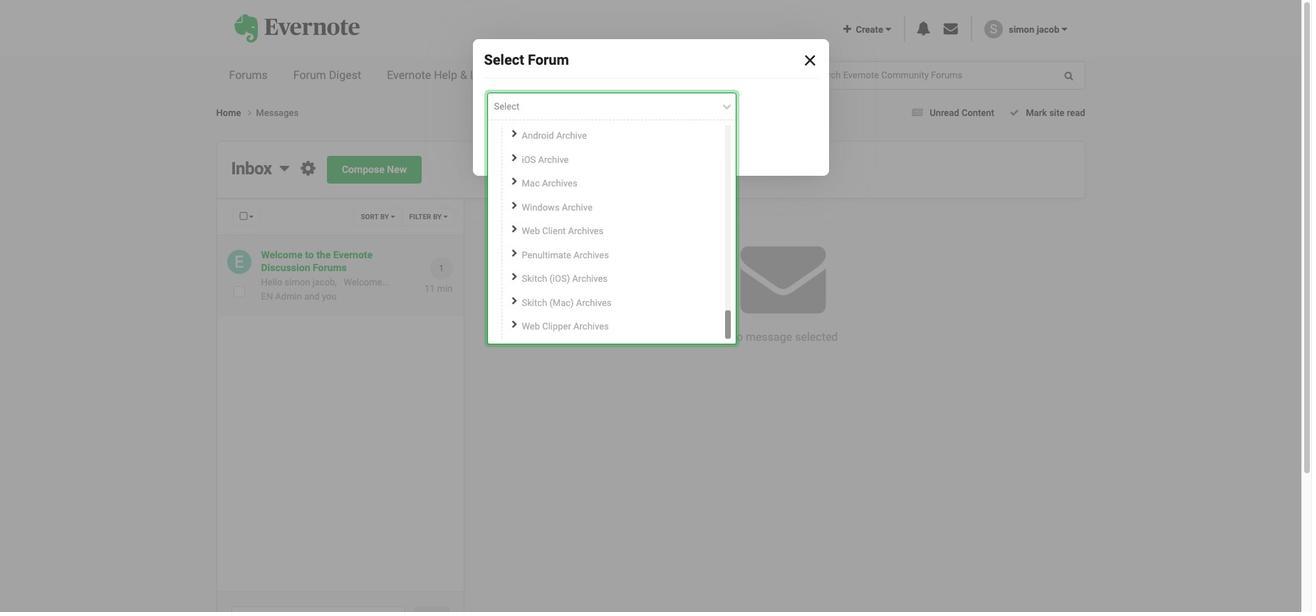 Task type: describe. For each thing, give the bounding box(es) containing it.
compose new
[[342, 164, 407, 175]]

evernote for evernote help & learning
[[387, 68, 431, 82]]

plus image
[[844, 24, 851, 34]]

caret down image for sort by
[[391, 213, 395, 220]]

&
[[460, 68, 467, 82]]

11
[[425, 284, 435, 294]]

archives for (mac)
[[576, 298, 612, 308]]

select forum
[[484, 51, 569, 68]]

compose
[[342, 164, 385, 175]]

(ios)
[[550, 274, 570, 284]]

forums link
[[216, 57, 281, 94]]

the
[[316, 249, 331, 261]]

ios archive
[[522, 154, 569, 165]]

Search search field
[[801, 62, 982, 89]]

discussion
[[261, 262, 310, 274]]

welcome...
[[344, 277, 390, 288]]

archives up skitch (ios) archives
[[574, 250, 609, 261]]

archives for (ios)
[[572, 274, 608, 284]]

penultimate
[[522, 250, 571, 261]]

welcome
[[261, 249, 303, 261]]

android archive
[[522, 131, 587, 141]]

Search messages in this folder... text field
[[231, 607, 406, 613]]

admin
[[275, 291, 302, 302]]

windows
[[522, 202, 560, 213]]

select for select forum
[[484, 51, 524, 68]]

jacob,
[[313, 277, 337, 288]]

hello
[[261, 277, 282, 288]]

evernote help & learning
[[387, 68, 514, 82]]

evernote help & learning link
[[374, 57, 527, 94]]

archives for clipper
[[574, 322, 609, 332]]

11 min
[[425, 284, 453, 294]]

× link
[[795, 41, 826, 73]]

home
[[216, 108, 243, 118]]

forum digest
[[293, 68, 361, 82]]

1 horizontal spatial simon
[[1009, 24, 1035, 35]]

mark
[[1026, 108, 1047, 118]]

create
[[851, 24, 886, 35]]

chevron down image
[[722, 102, 732, 111]]

unread content link
[[908, 108, 995, 118]]

selected
[[795, 331, 838, 344]]

no
[[729, 331, 743, 344]]

filter by
[[409, 213, 444, 221]]

unread
[[930, 108, 959, 118]]

more
[[646, 68, 672, 82]]

archive for ios archive
[[538, 154, 569, 165]]

evernote user forum image
[[234, 15, 360, 42]]

home link
[[216, 106, 256, 120]]

learning
[[470, 68, 514, 82]]

client
[[542, 226, 566, 237]]

0 vertical spatial forums
[[229, 68, 268, 82]]

skitch for skitch (ios) archives
[[522, 274, 547, 284]]

sort
[[361, 213, 379, 221]]

1
[[439, 264, 444, 274]]

site
[[1050, 108, 1065, 118]]

windows archive
[[522, 202, 593, 213]]

forum inside dialog
[[528, 51, 569, 68]]

square o image
[[240, 212, 248, 222]]

caret down image right square o image
[[249, 213, 253, 220]]

archives for client
[[568, 226, 604, 237]]

to
[[305, 249, 314, 261]]

mac archives
[[522, 178, 578, 189]]

continue button
[[487, 131, 557, 162]]

inbox link
[[231, 159, 289, 179]]

notifications image
[[917, 22, 931, 36]]

1 vertical spatial forum
[[293, 68, 326, 82]]

ios
[[522, 154, 536, 165]]

clipper
[[542, 322, 571, 332]]



Task type: vqa. For each thing, say whether or not it's contained in the screenshot.
Issues related to Evernote for Windows Issues (Versions 6.25.1 and under)
no



Task type: locate. For each thing, give the bounding box(es) containing it.
0 horizontal spatial simon
[[285, 277, 310, 288]]

1 horizontal spatial evernote
[[387, 68, 431, 82]]

sort by link
[[354, 208, 402, 227]]

caret down image inside simon jacob link
[[1062, 24, 1068, 34]]

2 web from the top
[[522, 322, 540, 332]]

by
[[380, 213, 389, 221], [433, 213, 442, 221]]

archives up 'penultimate archives'
[[568, 226, 604, 237]]

1 horizontal spatial forums
[[313, 262, 347, 274]]

new
[[387, 164, 407, 175]]

0 vertical spatial web
[[522, 226, 540, 237]]

evernote events
[[540, 68, 620, 82]]

simon jacob link
[[1009, 24, 1068, 35]]

archives down skitch (mac) archives at left
[[574, 322, 609, 332]]

0 horizontal spatial forums
[[229, 68, 268, 82]]

select down learning
[[494, 101, 520, 112]]

caret down image left cog icon
[[280, 160, 289, 177]]

simon inside "welcome to the evernote discussion forums hello simon jacob,                 welcome... en admin and you"
[[285, 277, 310, 288]]

archives right (mac)
[[576, 298, 612, 308]]

0 vertical spatial select
[[484, 51, 524, 68]]

skitch (mac) archives
[[522, 298, 612, 308]]

1 by from the left
[[380, 213, 389, 221]]

web left clipper
[[522, 322, 540, 332]]

1 skitch from the top
[[522, 274, 547, 284]]

2 vertical spatial caret down image
[[391, 213, 395, 220]]

welcome to the evernote discussion forums link
[[261, 249, 399, 275]]

caret down image for simon jacob
[[1062, 24, 1068, 34]]

simon jacob image
[[985, 20, 1003, 38]]

events
[[587, 68, 620, 82]]

caret down image inside create link
[[886, 24, 891, 34]]

select for select
[[494, 101, 520, 112]]

filter by link
[[401, 208, 455, 227]]

archive for windows archive
[[562, 202, 593, 213]]

caret down image
[[886, 24, 891, 34], [675, 69, 682, 81], [249, 213, 253, 220], [444, 213, 448, 220]]

messages link
[[256, 108, 299, 118]]

0 vertical spatial simon
[[1009, 24, 1035, 35]]

compose new link
[[327, 156, 422, 184]]

forum left digest
[[293, 68, 326, 82]]

forums down the
[[313, 262, 347, 274]]

evernote left help on the left of the page
[[387, 68, 431, 82]]

evernote for evernote events
[[540, 68, 584, 82]]

2 horizontal spatial evernote
[[540, 68, 584, 82]]

0 vertical spatial archive
[[556, 131, 587, 141]]

archive up web client archives on the top of page
[[562, 202, 593, 213]]

messages image
[[944, 22, 958, 36]]

simon
[[1009, 24, 1035, 35], [285, 277, 310, 288]]

penultimate archives
[[522, 250, 609, 261]]

message
[[746, 331, 792, 344]]

skitch left (mac)
[[522, 298, 547, 308]]

forums up the home link
[[229, 68, 268, 82]]

evernote
[[387, 68, 431, 82], [540, 68, 584, 82], [333, 249, 373, 261]]

forums
[[229, 68, 268, 82], [313, 262, 347, 274]]

1 vertical spatial archive
[[538, 154, 569, 165]]

search image
[[1065, 71, 1073, 80]]

en admin image
[[227, 250, 251, 274]]

0 horizontal spatial forum
[[293, 68, 326, 82]]

caret down image left notifications "icon"
[[886, 24, 891, 34]]

skitch left (ios)
[[522, 274, 547, 284]]

caret down image inside "inbox" link
[[280, 160, 289, 177]]

mac
[[522, 178, 540, 189]]

1 web from the top
[[522, 226, 540, 237]]

more link
[[633, 57, 695, 94]]

en
[[261, 291, 273, 302]]

2 by from the left
[[433, 213, 442, 221]]

evernote right the
[[333, 249, 373, 261]]

android
[[522, 131, 554, 141]]

forum digest link
[[281, 57, 374, 94]]

caret down image
[[1062, 24, 1068, 34], [280, 160, 289, 177], [391, 213, 395, 220]]

0 vertical spatial skitch
[[522, 274, 547, 284]]

1 vertical spatial skitch
[[522, 298, 547, 308]]

web for web clipper archives
[[522, 322, 540, 332]]

0 vertical spatial forum
[[528, 51, 569, 68]]

1 vertical spatial web
[[522, 322, 540, 332]]

caret down image inside sort by link
[[391, 213, 395, 220]]

evernote down select forum
[[540, 68, 584, 82]]

digest
[[329, 68, 361, 82]]

caret down image right sort
[[391, 213, 395, 220]]

caret down image inside filter by link
[[444, 213, 448, 220]]

content
[[962, 108, 995, 118]]

skitch for skitch (mac) archives
[[522, 298, 547, 308]]

(mac)
[[550, 298, 574, 308]]

simon up admin
[[285, 277, 310, 288]]

caret down image right jacob on the top right of page
[[1062, 24, 1068, 34]]

select up learning
[[484, 51, 524, 68]]

caret down image right more
[[675, 69, 682, 81]]

simon jacob
[[1009, 24, 1062, 35]]

by right filter
[[433, 213, 442, 221]]

forum
[[528, 51, 569, 68], [293, 68, 326, 82]]

forums inside "welcome to the evernote discussion forums hello simon jacob,                 welcome... en admin and you"
[[313, 262, 347, 274]]

help
[[434, 68, 457, 82]]

welcome to the evernote discussion forums hello simon jacob,                 welcome... en admin and you
[[261, 249, 390, 302]]

web clipper archives
[[522, 322, 609, 332]]

by right sort
[[380, 213, 389, 221]]

0 horizontal spatial evernote
[[333, 249, 373, 261]]

no message selected
[[729, 331, 838, 344]]

evernote inside 'link'
[[540, 68, 584, 82]]

mark site read link
[[1005, 108, 1085, 118]]

archive
[[556, 131, 587, 141], [538, 154, 569, 165], [562, 202, 593, 213]]

continue
[[502, 141, 542, 152]]

skitch
[[522, 274, 547, 284], [522, 298, 547, 308]]

1 vertical spatial simon
[[285, 277, 310, 288]]

skitch (ios) archives
[[522, 274, 608, 284]]

archive for android archive
[[556, 131, 587, 141]]

1 horizontal spatial caret down image
[[391, 213, 395, 220]]

you
[[322, 291, 337, 302]]

inbox
[[231, 159, 272, 179]]

archive down android archive
[[538, 154, 569, 165]]

evernote inside "welcome to the evernote discussion forums hello simon jacob,                 welcome... en admin and you"
[[333, 249, 373, 261]]

unread content
[[930, 108, 995, 118]]

caret down image right filter
[[444, 213, 448, 220]]

caret down image inside 'more' link
[[675, 69, 682, 81]]

and
[[304, 291, 320, 302]]

filter
[[409, 213, 431, 221]]

evernote events link
[[527, 57, 633, 94]]

1 vertical spatial caret down image
[[280, 160, 289, 177]]

cog image
[[301, 160, 315, 177]]

web
[[522, 226, 540, 237], [522, 322, 540, 332]]

×
[[804, 44, 817, 73]]

create link
[[844, 24, 891, 35]]

select forum dialog
[[0, 0, 1302, 613]]

min
[[437, 284, 453, 294]]

select
[[484, 51, 524, 68], [494, 101, 520, 112]]

by for filter
[[433, 213, 442, 221]]

1 vertical spatial select
[[494, 101, 520, 112]]

web for web client archives
[[522, 226, 540, 237]]

simon left jacob on the top right of page
[[1009, 24, 1035, 35]]

jacob
[[1037, 24, 1060, 35]]

0 vertical spatial caret down image
[[1062, 24, 1068, 34]]

sort by
[[361, 213, 391, 221]]

archives up windows archive
[[542, 178, 578, 189]]

read
[[1067, 108, 1085, 118]]

messages
[[256, 108, 299, 118]]

archives
[[542, 178, 578, 189], [568, 226, 604, 237], [574, 250, 609, 261], [572, 274, 608, 284], [576, 298, 612, 308], [574, 322, 609, 332]]

web client archives
[[522, 226, 604, 237]]

forum up evernote events
[[528, 51, 569, 68]]

1 vertical spatial forums
[[313, 262, 347, 274]]

0 horizontal spatial by
[[380, 213, 389, 221]]

1 horizontal spatial by
[[433, 213, 442, 221]]

0 horizontal spatial caret down image
[[280, 160, 289, 177]]

mark site read
[[1024, 108, 1085, 118]]

2 vertical spatial archive
[[562, 202, 593, 213]]

2 skitch from the top
[[522, 298, 547, 308]]

archive right android
[[556, 131, 587, 141]]

archives right (ios)
[[572, 274, 608, 284]]

by for sort
[[380, 213, 389, 221]]

web left client
[[522, 226, 540, 237]]

1 horizontal spatial forum
[[528, 51, 569, 68]]

2 horizontal spatial caret down image
[[1062, 24, 1068, 34]]



